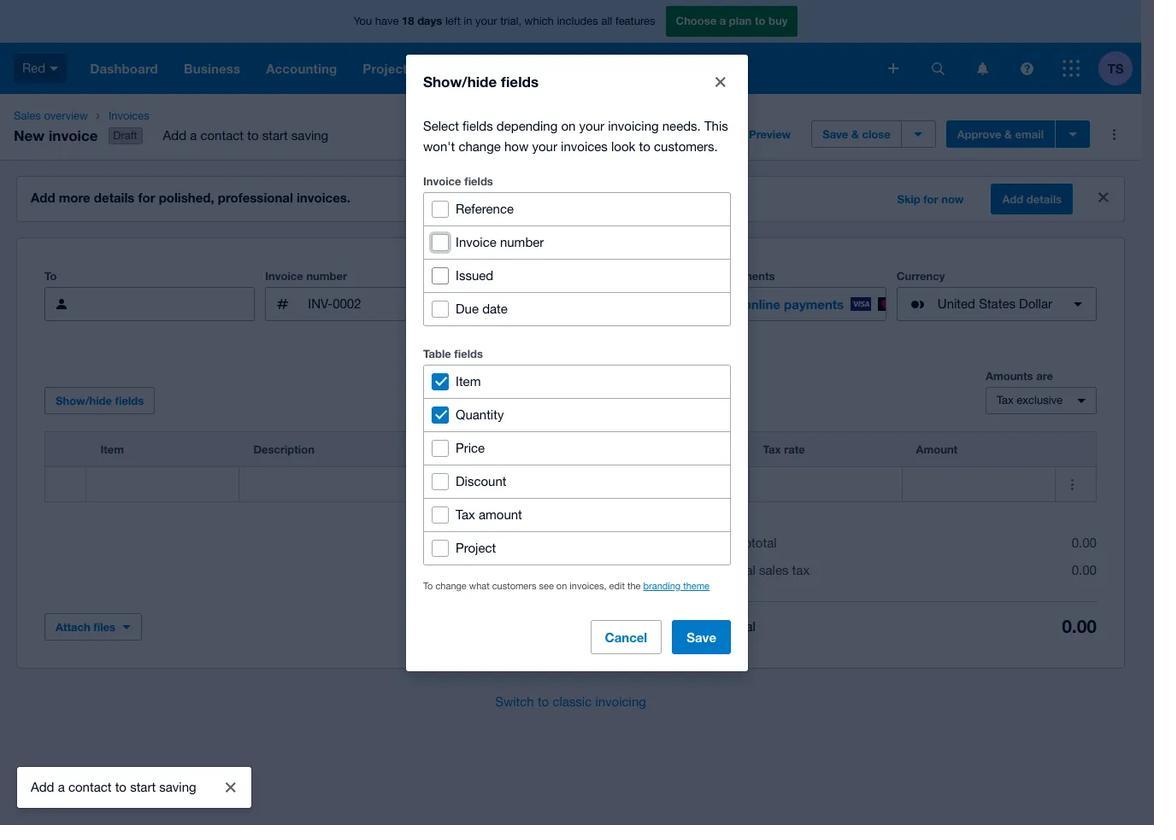 Task type: vqa. For each thing, say whether or not it's contained in the screenshot.
the rightmost Show/hide
yes



Task type: locate. For each thing, give the bounding box(es) containing it.
which
[[525, 15, 554, 28]]

professional
[[218, 190, 293, 205]]

tax
[[997, 394, 1014, 407], [763, 443, 781, 457], [456, 507, 475, 522]]

invoices.
[[297, 190, 351, 205]]

2 vertical spatial your
[[532, 139, 557, 153]]

details down "email"
[[1027, 192, 1062, 206]]

2 vertical spatial a
[[58, 781, 65, 795]]

saving
[[291, 128, 328, 143], [159, 781, 196, 795]]

1 vertical spatial 0.00
[[1072, 563, 1097, 578]]

tax inside invoice line item list element
[[763, 443, 781, 457]]

tax up the project
[[456, 507, 475, 522]]

0 horizontal spatial contact
[[68, 781, 112, 795]]

amounts are
[[986, 369, 1053, 383]]

1 vertical spatial save
[[687, 630, 716, 645]]

buy
[[769, 14, 788, 28]]

invoices,
[[570, 581, 607, 591]]

table fields group
[[423, 365, 731, 566]]

amounts
[[986, 369, 1033, 383]]

0 vertical spatial a
[[720, 14, 726, 28]]

fields inside button
[[115, 394, 144, 408]]

save inside save & close button
[[823, 127, 848, 141]]

1 vertical spatial payments
[[784, 297, 844, 312]]

1 horizontal spatial item
[[456, 374, 481, 389]]

1 & from the left
[[851, 127, 859, 141]]

ts banner
[[0, 0, 1141, 94]]

table
[[423, 347, 451, 360]]

tax
[[792, 563, 810, 578]]

show/hide inside 'dialog'
[[423, 72, 497, 90]]

2 vertical spatial tax
[[456, 507, 475, 522]]

invoicing up look
[[608, 118, 659, 133]]

1 horizontal spatial save
[[823, 127, 848, 141]]

on
[[561, 118, 576, 133], [556, 581, 567, 591]]

invoice down the professional
[[265, 269, 303, 283]]

& inside button
[[1005, 127, 1012, 141]]

your up invoices
[[579, 118, 604, 133]]

1 vertical spatial to
[[423, 581, 433, 591]]

cancel button
[[590, 620, 662, 654]]

a inside ts banner
[[720, 14, 726, 28]]

Amount field
[[902, 469, 1055, 501]]

svg image right red
[[50, 66, 58, 71]]

invoice
[[423, 174, 461, 188], [456, 235, 497, 249], [265, 269, 303, 283]]

united states dollar button
[[897, 287, 1097, 322]]

0 vertical spatial save
[[823, 127, 848, 141]]

tax inside "popup button"
[[997, 394, 1014, 407]]

& left "email"
[[1005, 127, 1012, 141]]

payments up online
[[723, 269, 775, 283]]

contact element
[[44, 287, 255, 322]]

1 vertical spatial change
[[436, 581, 467, 591]]

1 total from the top
[[729, 563, 756, 578]]

& left "close"
[[851, 127, 859, 141]]

item inside table fields group
[[456, 374, 481, 389]]

switch
[[495, 695, 534, 710]]

reference up date
[[476, 269, 530, 283]]

invoice number up invoice number element
[[265, 269, 347, 283]]

To text field
[[85, 288, 254, 321]]

for left now
[[924, 192, 938, 206]]

0 vertical spatial 0.00
[[1072, 536, 1097, 551]]

total sales tax
[[729, 563, 810, 578]]

approve & email
[[957, 127, 1044, 141]]

payments right online
[[784, 297, 844, 312]]

change left what
[[436, 581, 467, 591]]

currency
[[897, 269, 945, 283]]

add details button
[[991, 184, 1073, 215]]

set up online payments
[[701, 297, 844, 312]]

invoice number up issued in the top of the page
[[456, 235, 544, 249]]

1 vertical spatial invoice number
[[265, 269, 347, 283]]

0 vertical spatial invoicing
[[608, 118, 659, 133]]

amount
[[916, 443, 958, 457]]

0 horizontal spatial your
[[475, 15, 497, 28]]

for
[[138, 190, 155, 205], [924, 192, 938, 206]]

save down theme
[[687, 630, 716, 645]]

the
[[627, 581, 641, 591]]

0 horizontal spatial start
[[130, 781, 156, 795]]

payments
[[723, 269, 775, 283], [784, 297, 844, 312]]

number up invoice number element
[[306, 269, 347, 283]]

0 vertical spatial item
[[456, 374, 481, 389]]

up
[[724, 297, 740, 312]]

1 vertical spatial total
[[729, 619, 756, 634]]

1 horizontal spatial to
[[423, 581, 433, 591]]

show/hide fields button
[[44, 387, 155, 415]]

1 vertical spatial invoicing
[[595, 695, 646, 710]]

0 horizontal spatial save
[[687, 630, 716, 645]]

1 horizontal spatial show/hide
[[423, 72, 497, 90]]

svg image right svg image
[[931, 62, 944, 75]]

1 horizontal spatial number
[[500, 235, 544, 249]]

0 horizontal spatial show/hide fields
[[56, 394, 144, 408]]

0 vertical spatial contact
[[200, 128, 244, 143]]

total down total sales tax
[[729, 619, 756, 634]]

description
[[253, 443, 315, 457]]

left
[[445, 15, 461, 28]]

0 vertical spatial add a contact to start saving
[[163, 128, 328, 143]]

to
[[44, 269, 57, 283], [423, 581, 433, 591]]

0 horizontal spatial item
[[100, 443, 124, 457]]

amount
[[479, 507, 522, 522]]

quantity
[[456, 407, 504, 422]]

saving left close icon
[[159, 781, 196, 795]]

1 vertical spatial tax
[[763, 443, 781, 457]]

due
[[456, 301, 479, 316]]

0 horizontal spatial &
[[851, 127, 859, 141]]

to inside show/hide fields 'dialog'
[[423, 581, 433, 591]]

are
[[1036, 369, 1053, 383]]

0 vertical spatial invoice
[[423, 174, 461, 188]]

0 horizontal spatial tax
[[456, 507, 475, 522]]

1 vertical spatial saving
[[159, 781, 196, 795]]

tax for tax amount
[[456, 507, 475, 522]]

2 vertical spatial invoice
[[265, 269, 303, 283]]

0 vertical spatial your
[[475, 15, 497, 28]]

your right in
[[475, 15, 497, 28]]

0 horizontal spatial number
[[306, 269, 347, 283]]

more
[[59, 190, 90, 205]]

1 horizontal spatial tax
[[763, 443, 781, 457]]

overview
[[44, 109, 88, 122]]

tax down amounts
[[997, 394, 1014, 407]]

0 vertical spatial payments
[[723, 269, 775, 283]]

& for close
[[851, 127, 859, 141]]

change left how
[[459, 139, 501, 153]]

0 horizontal spatial saving
[[159, 781, 196, 795]]

total
[[729, 563, 756, 578], [729, 619, 756, 634]]

ts
[[1108, 60, 1124, 76]]

invoicing inside button
[[595, 695, 646, 710]]

to
[[755, 14, 766, 28], [247, 128, 259, 143], [639, 139, 650, 153], [538, 695, 549, 710], [115, 781, 127, 795]]

invoice number inside invoice fields group
[[456, 235, 544, 249]]

1 vertical spatial contact
[[68, 781, 112, 795]]

you have 18 days left in your trial, which includes all features
[[354, 14, 655, 28]]

0 horizontal spatial a
[[58, 781, 65, 795]]

1 horizontal spatial invoice number
[[456, 235, 544, 249]]

on right see
[[556, 581, 567, 591]]

1 vertical spatial add a contact to start saving
[[31, 781, 196, 795]]

1 horizontal spatial details
[[1027, 192, 1062, 206]]

table fields
[[423, 347, 483, 360]]

0 vertical spatial show/hide fields
[[423, 72, 539, 90]]

0 horizontal spatial to
[[44, 269, 57, 283]]

classic
[[553, 695, 592, 710]]

cancel
[[605, 630, 647, 645]]

2 total from the top
[[729, 619, 756, 634]]

your down depending
[[532, 139, 557, 153]]

united states dollar
[[938, 297, 1052, 311]]

1 vertical spatial invoice
[[456, 235, 497, 249]]

email
[[1015, 127, 1044, 141]]

1 vertical spatial your
[[579, 118, 604, 133]]

tax exclusive button
[[986, 387, 1097, 415]]

2 horizontal spatial a
[[720, 14, 726, 28]]

0 vertical spatial invoice number
[[456, 235, 544, 249]]

2 horizontal spatial tax
[[997, 394, 1014, 407]]

a inside status
[[58, 781, 65, 795]]

item down table fields
[[456, 374, 481, 389]]

add
[[163, 128, 186, 143], [31, 190, 55, 205], [1002, 192, 1024, 206], [31, 781, 54, 795]]

1 horizontal spatial &
[[1005, 127, 1012, 141]]

1 vertical spatial number
[[306, 269, 347, 283]]

1 horizontal spatial payments
[[784, 297, 844, 312]]

reference down the invoice fields
[[456, 201, 514, 216]]

tax left rate
[[763, 443, 781, 457]]

svg image up approve
[[977, 62, 988, 75]]

how
[[504, 139, 529, 153]]

item down show/hide fields button
[[100, 443, 124, 457]]

2 vertical spatial 0.00
[[1062, 616, 1097, 638]]

invoicing right classic
[[595, 695, 646, 710]]

reference inside invoice fields group
[[456, 201, 514, 216]]

add a contact to start saving status
[[17, 768, 251, 809]]

show/hide fields
[[423, 72, 539, 90], [56, 394, 144, 408]]

0.00 for total sales tax
[[1072, 563, 1097, 578]]

0.00 for subtotal
[[1072, 536, 1097, 551]]

for left polished,
[[138, 190, 155, 205]]

approve
[[957, 127, 1001, 141]]

1 vertical spatial show/hide
[[56, 394, 112, 408]]

draft
[[113, 129, 137, 142]]

show/hide fields inside button
[[56, 394, 144, 408]]

1 vertical spatial show/hide fields
[[56, 394, 144, 408]]

0 vertical spatial show/hide
[[423, 72, 497, 90]]

change
[[459, 139, 501, 153], [436, 581, 467, 591]]

total for total
[[729, 619, 756, 634]]

0 vertical spatial tax
[[997, 394, 1014, 407]]

0 vertical spatial on
[[561, 118, 576, 133]]

branding
[[643, 581, 681, 591]]

number inside invoice fields group
[[500, 235, 544, 249]]

skip
[[897, 192, 920, 206]]

to inside select fields depending on your invoicing needs.  this won't change how your invoices look to customers.
[[639, 139, 650, 153]]

show/hide
[[423, 72, 497, 90], [56, 394, 112, 408]]

0 vertical spatial to
[[44, 269, 57, 283]]

0 horizontal spatial invoice number
[[265, 269, 347, 283]]

approve & email button
[[946, 121, 1055, 148]]

1 horizontal spatial a
[[190, 128, 197, 143]]

1 horizontal spatial for
[[924, 192, 938, 206]]

1 horizontal spatial contact
[[200, 128, 244, 143]]

on inside select fields depending on your invoicing needs.  this won't change how your invoices look to customers.
[[561, 118, 576, 133]]

svg image
[[1063, 60, 1080, 77], [931, 62, 944, 75], [977, 62, 988, 75], [1020, 62, 1033, 75], [50, 66, 58, 71]]

fields
[[501, 72, 539, 90], [463, 118, 493, 133], [464, 174, 493, 188], [454, 347, 483, 360], [115, 394, 144, 408]]

tax inside table fields group
[[456, 507, 475, 522]]

project
[[456, 541, 496, 555]]

invoice up issued in the top of the page
[[456, 235, 497, 249]]

for inside button
[[924, 192, 938, 206]]

1 vertical spatial start
[[130, 781, 156, 795]]

0 vertical spatial saving
[[291, 128, 328, 143]]

1 horizontal spatial saving
[[291, 128, 328, 143]]

& inside button
[[851, 127, 859, 141]]

& for email
[[1005, 127, 1012, 141]]

select fields depending on your invoicing needs.  this won't change how your invoices look to customers.
[[423, 118, 728, 153]]

0 vertical spatial start
[[262, 128, 288, 143]]

on up invoices
[[561, 118, 576, 133]]

needs.
[[662, 118, 701, 133]]

0 vertical spatial total
[[729, 563, 756, 578]]

invoice fields group
[[423, 192, 731, 326]]

1 vertical spatial reference
[[476, 269, 530, 283]]

details right more
[[94, 190, 135, 205]]

0 vertical spatial reference
[[456, 201, 514, 216]]

your
[[475, 15, 497, 28], [579, 118, 604, 133], [532, 139, 557, 153]]

save left "close"
[[823, 127, 848, 141]]

exclusive
[[1017, 394, 1063, 407]]

subtotal
[[729, 536, 777, 551]]

1 vertical spatial on
[[556, 581, 567, 591]]

number down add more details for polished, professional invoices. status
[[500, 235, 544, 249]]

invoice down won't in the left top of the page
[[423, 174, 461, 188]]

0 vertical spatial change
[[459, 139, 501, 153]]

trial,
[[500, 15, 522, 28]]

2 & from the left
[[1005, 127, 1012, 141]]

0 horizontal spatial show/hide
[[56, 394, 112, 408]]

1 horizontal spatial show/hide fields
[[423, 72, 539, 90]]

total for total sales tax
[[729, 563, 756, 578]]

save inside "save" button
[[687, 630, 716, 645]]

total down subtotal
[[729, 563, 756, 578]]

saving up invoices.
[[291, 128, 328, 143]]

0 vertical spatial number
[[500, 235, 544, 249]]



Task type: describe. For each thing, give the bounding box(es) containing it.
details inside button
[[1027, 192, 1062, 206]]

look
[[611, 139, 635, 153]]

switch to classic invoicing button
[[481, 686, 660, 720]]

attach
[[56, 621, 90, 634]]

tax for tax exclusive
[[997, 394, 1014, 407]]

Invoice number text field
[[306, 288, 465, 321]]

close
[[862, 127, 891, 141]]

tax exclusive
[[997, 394, 1063, 407]]

polished,
[[159, 190, 214, 205]]

svg image
[[888, 63, 899, 74]]

price
[[456, 441, 485, 455]]

to inside button
[[538, 695, 549, 710]]

invoices
[[108, 109, 149, 122]]

red
[[22, 60, 46, 75]]

sales
[[14, 109, 41, 122]]

customers
[[492, 581, 536, 591]]

invoice for table fields
[[423, 174, 461, 188]]

includes
[[557, 15, 598, 28]]

preview button
[[713, 121, 801, 148]]

2 horizontal spatial your
[[579, 118, 604, 133]]

0 horizontal spatial for
[[138, 190, 155, 205]]

0 horizontal spatial details
[[94, 190, 135, 205]]

tax for tax rate
[[763, 443, 781, 457]]

won't
[[423, 139, 455, 153]]

in
[[464, 15, 472, 28]]

invoice for reference
[[265, 269, 303, 283]]

issued
[[456, 268, 493, 283]]

now
[[941, 192, 964, 206]]

to for to change what customers see on invoices, edit the branding theme
[[423, 581, 433, 591]]

invoicing inside select fields depending on your invoicing needs.  this won't change how your invoices look to customers.
[[608, 118, 659, 133]]

show/hide fields inside 'dialog'
[[423, 72, 539, 90]]

set up online payments button
[[686, 287, 899, 322]]

ts button
[[1099, 43, 1141, 94]]

svg image inside red popup button
[[50, 66, 58, 71]]

0 horizontal spatial payments
[[723, 269, 775, 283]]

1 horizontal spatial start
[[262, 128, 288, 143]]

depending
[[497, 118, 558, 133]]

add more details for polished, professional invoices. status
[[17, 177, 1124, 222]]

discount
[[456, 474, 507, 489]]

invoices link
[[102, 108, 342, 125]]

choose
[[676, 14, 717, 28]]

add more details for polished, professional invoices.
[[31, 190, 351, 205]]

show/hide inside button
[[56, 394, 112, 408]]

online payments
[[686, 269, 775, 283]]

date
[[482, 301, 508, 316]]

invoice number element
[[265, 287, 465, 322]]

all
[[601, 15, 612, 28]]

attach files
[[56, 621, 115, 634]]

invoice fields
[[423, 174, 493, 188]]

add a contact to start saving inside status
[[31, 781, 196, 795]]

to inside ts banner
[[755, 14, 766, 28]]

new
[[14, 126, 45, 144]]

you
[[354, 15, 372, 28]]

add inside button
[[1002, 192, 1024, 206]]

select
[[423, 118, 459, 133]]

tax amount
[[456, 507, 522, 522]]

invoice line item list element
[[44, 432, 1097, 503]]

invoices
[[561, 139, 608, 153]]

features
[[615, 15, 655, 28]]

save for save & close
[[823, 127, 848, 141]]

online
[[743, 297, 781, 312]]

save & close
[[823, 127, 891, 141]]

add details
[[1002, 192, 1062, 206]]

1 vertical spatial item
[[100, 443, 124, 457]]

show/hide fields dialog
[[406, 54, 748, 672]]

to inside status
[[115, 781, 127, 795]]

svg image up "email"
[[1020, 62, 1033, 75]]

days
[[417, 14, 442, 28]]

fields inside select fields depending on your invoicing needs.  this won't change how your invoices look to customers.
[[463, 118, 493, 133]]

united
[[938, 297, 975, 311]]

change inside select fields depending on your invoicing needs.  this won't change how your invoices look to customers.
[[459, 139, 501, 153]]

contact inside status
[[68, 781, 112, 795]]

new invoice
[[14, 126, 98, 144]]

sales overview link
[[7, 108, 95, 125]]

18
[[402, 14, 414, 28]]

due date
[[456, 301, 508, 316]]

Quantity field
[[514, 469, 596, 501]]

close image
[[704, 65, 738, 99]]

files
[[93, 621, 115, 634]]

1 horizontal spatial your
[[532, 139, 557, 153]]

switch to classic invoicing
[[495, 695, 646, 710]]

see
[[539, 581, 554, 591]]

save & close button
[[811, 121, 902, 148]]

edit
[[609, 581, 625, 591]]

1 vertical spatial a
[[190, 128, 197, 143]]

dollar
[[1019, 297, 1052, 311]]

save button
[[672, 620, 731, 654]]

have
[[375, 15, 399, 28]]

Reference text field
[[517, 288, 675, 321]]

attach files button
[[44, 614, 142, 641]]

customers.
[[654, 139, 718, 153]]

close image
[[213, 771, 248, 805]]

theme
[[683, 581, 710, 591]]

sales overview
[[14, 109, 88, 122]]

preview
[[749, 127, 791, 141]]

online
[[686, 269, 720, 283]]

invoice
[[49, 126, 98, 144]]

this
[[704, 118, 728, 133]]

your inside you have 18 days left in your trial, which includes all features
[[475, 15, 497, 28]]

red button
[[0, 43, 77, 94]]

to for to
[[44, 269, 57, 283]]

Description text field
[[240, 469, 514, 501]]

invoice inside group
[[456, 235, 497, 249]]

set
[[701, 297, 721, 312]]

choose a plan to buy
[[676, 14, 788, 28]]

save for save
[[687, 630, 716, 645]]

rate
[[784, 443, 805, 457]]

sales
[[759, 563, 789, 578]]

start inside add a contact to start saving status
[[130, 781, 156, 795]]

svg image left ts at the top of the page
[[1063, 60, 1080, 77]]

saving inside status
[[159, 781, 196, 795]]

to change what customers see on invoices, edit the branding theme
[[423, 581, 710, 591]]

what
[[469, 581, 490, 591]]

payments inside popup button
[[784, 297, 844, 312]]



